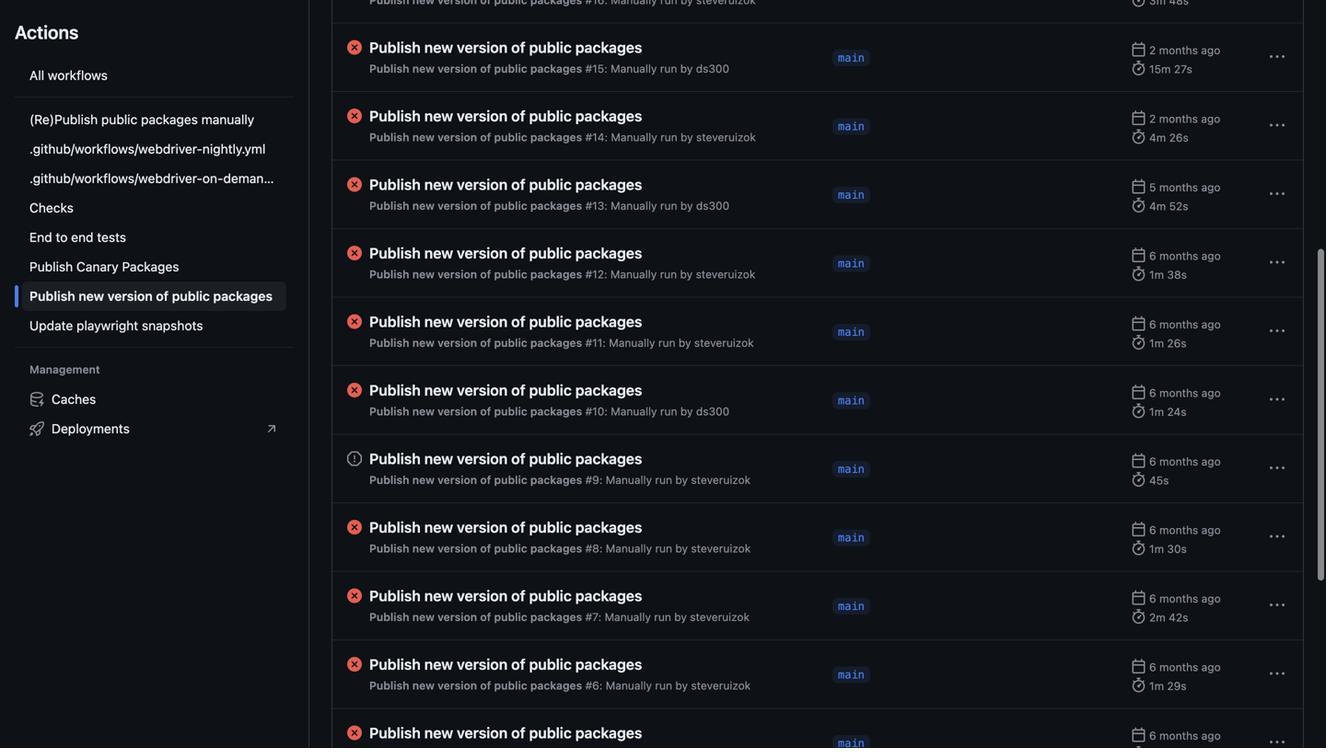 Task type: vqa. For each thing, say whether or not it's contained in the screenshot.


Task type: describe. For each thing, give the bounding box(es) containing it.
4m 26s
[[1150, 131, 1189, 144]]

ago for publish new version of public packages publish new version of public packages #6: manually run                           by steveruizok
[[1202, 661, 1221, 674]]

run for publish new version of public packages publish new version of public packages #12: manually run                           by steveruizok
[[660, 268, 677, 281]]

months down 29s
[[1160, 730, 1199, 743]]

to
[[56, 230, 68, 245]]

show options image for publish new version of public packages publish new version of public packages #8: manually run                           by steveruizok
[[1270, 530, 1285, 545]]

failed image for publish new version of public packages publish new version of public packages #6: manually run                           by steveruizok
[[347, 658, 362, 673]]

main link for publish new version of public packages publish new version of public packages #12: manually run                           by steveruizok
[[833, 255, 871, 272]]

7 calendar image from the top
[[1132, 728, 1147, 743]]

4m for publish new version of public packages publish new version of public packages #14: manually run                           by steveruizok
[[1150, 131, 1167, 144]]

publish new version of public packages publish new version of public packages #13: manually run                           by ds300
[[369, 176, 730, 212]]

4m 52s
[[1150, 200, 1189, 213]]

end to end tests
[[29, 230, 126, 245]]

manually for publish new version of public packages publish new version of public packages #13: manually run                           by ds300
[[611, 199, 657, 212]]

main link for publish new version of public packages publish new version of public packages #9: manually run                           by steveruizok
[[833, 461, 871, 478]]

publish new version of public packages inside filter workflows element
[[29, 289, 273, 304]]

manually for publish new version of public packages publish new version of public packages #12: manually run                           by steveruizok
[[611, 268, 657, 281]]

publish new version of public packages link for publish new version of public packages publish new version of public packages #11: manually run                           by steveruizok
[[369, 313, 818, 331]]

2 months ago for publish new version of public packages publish new version of public packages #14: manually run                           by steveruizok
[[1150, 112, 1221, 125]]

steveruizok link for publish new version of public packages publish new version of public packages #6: manually run                           by steveruizok
[[691, 680, 751, 693]]

failed image for publish new version of public packages publish new version of public packages #12: manually run                           by steveruizok
[[347, 246, 362, 261]]

1m 30s
[[1150, 543, 1187, 556]]

run for publish new version of public packages publish new version of public packages #6: manually run                           by steveruizok
[[655, 680, 673, 693]]

manually for publish new version of public packages publish new version of public packages #6: manually run                           by steveruizok
[[606, 680, 652, 693]]

failed image for publish new version of public packages publish new version of public packages #10: manually run                           by ds300
[[347, 383, 362, 398]]

.github/workflows/webdriver-on-demand.yml
[[29, 171, 295, 186]]

manually
[[201, 112, 254, 127]]

calendar image for publish new version of public packages publish new version of public packages #9: manually run                           by steveruizok
[[1132, 454, 1147, 468]]

15m 27s
[[1150, 63, 1193, 76]]

demand.yml
[[223, 171, 295, 186]]

show options image for publish new version of public packages publish new version of public packages #7: manually run                           by steveruizok
[[1270, 599, 1285, 613]]

list containing all workflows
[[15, 53, 295, 451]]

#10:
[[586, 405, 608, 418]]

months for publish new version of public packages publish new version of public packages #11: manually run                           by steveruizok
[[1160, 318, 1199, 331]]

#9:
[[586, 474, 603, 487]]

main for publish new version of public packages publish new version of public packages #7: manually run                           by steveruizok
[[838, 600, 865, 613]]

run duration image for publish new version of public packages publish new version of public packages #14: manually run                           by steveruizok
[[1132, 129, 1147, 144]]

steveruizok for publish new version of public packages publish new version of public packages #9: manually run                           by steveruizok
[[691, 474, 751, 487]]

steveruizok for publish new version of public packages publish new version of public packages #6: manually run                           by steveruizok
[[691, 680, 751, 693]]

actions
[[15, 21, 79, 43]]

failed image for publish new version of public packages publish new version of public packages #11: manually run                           by steveruizok
[[347, 315, 362, 329]]

45s
[[1150, 474, 1170, 487]]

publish new version of public packages link for publish new version of public packages publish new version of public packages #15: manually run                           by ds300
[[369, 38, 818, 57]]

publish new version of public packages publish new version of public packages #8: manually run                           by steveruizok
[[369, 519, 751, 556]]

steveruizok for publish new version of public packages publish new version of public packages #8: manually run                           by steveruizok
[[691, 543, 751, 556]]

calendar image for publish new version of public packages publish new version of public packages #7: manually run                           by steveruizok
[[1132, 591, 1147, 606]]

manually for publish new version of public packages publish new version of public packages #15: manually run                           by ds300
[[611, 62, 657, 75]]

7 show options image from the top
[[1270, 736, 1285, 749]]

end to end tests link
[[22, 223, 287, 252]]

#6:
[[586, 680, 603, 693]]

38s
[[1168, 269, 1187, 281]]

run for publish new version of public packages publish new version of public packages #10: manually run                           by ds300
[[660, 405, 678, 418]]

1m 26s
[[1150, 337, 1187, 350]]

publish new version of public packages publish new version of public packages #6: manually run                           by steveruizok
[[369, 656, 751, 693]]

main link for publish new version of public packages publish new version of public packages #8: manually run                           by steveruizok
[[833, 530, 871, 547]]

main for publish new version of public packages publish new version of public packages #14: manually run                           by steveruizok
[[838, 120, 865, 133]]

6 for publish new version of public packages publish new version of public packages #10: manually run                           by ds300
[[1150, 387, 1157, 400]]

29s
[[1168, 680, 1187, 693]]

run duration image for publish new version of public packages publish new version of public packages #9: manually run                           by steveruizok
[[1132, 473, 1147, 487]]

26s for publish new version of public packages publish new version of public packages #14: manually run                           by steveruizok
[[1170, 131, 1189, 144]]

by for publish new version of public packages publish new version of public packages #14: manually run                           by steveruizok
[[681, 131, 693, 144]]

2 for publish new version of public packages publish new version of public packages #14: manually run                           by steveruizok
[[1150, 112, 1156, 125]]

all
[[29, 68, 44, 83]]

11 ago from the top
[[1202, 730, 1221, 743]]

publish new version of public packages link for publish new version of public packages publish new version of public packages #14: manually run                           by steveruizok
[[369, 107, 818, 125]]

end
[[71, 230, 94, 245]]

30s
[[1168, 543, 1187, 556]]

on-
[[203, 171, 223, 186]]

1m 24s
[[1150, 406, 1187, 419]]

calendar image for publish new version of public packages publish new version of public packages #15: manually run                           by ds300
[[1132, 42, 1147, 57]]

24s
[[1168, 406, 1187, 419]]

steveruizok for publish new version of public packages publish new version of public packages #14: manually run                           by steveruizok
[[697, 131, 756, 144]]

manually for publish new version of public packages publish new version of public packages #8: manually run                           by steveruizok
[[606, 543, 652, 556]]

steveruizok for publish new version of public packages publish new version of public packages #11: manually run                           by steveruizok
[[695, 337, 754, 350]]

publish new version of public packages link for publish new version of public packages publish new version of public packages #12: manually run                           by steveruizok
[[369, 244, 818, 263]]

publish canary packages link
[[22, 252, 287, 282]]

42s
[[1169, 612, 1189, 625]]

months for publish new version of public packages publish new version of public packages #8: manually run                           by steveruizok
[[1160, 524, 1199, 537]]

show options image for publish new version of public packages publish new version of public packages #10: manually run                           by ds300
[[1270, 393, 1285, 407]]

all workflows
[[29, 68, 108, 83]]

failed image for publish new version of public packages publish new version of public packages #15: manually run                           by ds300
[[347, 40, 362, 55]]

6 for publish new version of public packages publish new version of public packages #7: manually run                           by steveruizok
[[1150, 593, 1157, 606]]

run duration image for publish new version of public packages publish new version of public packages #8: manually run                           by steveruizok
[[1132, 541, 1147, 556]]

ds300 for publish new version of public packages publish new version of public packages #13: manually run                           by ds300
[[696, 199, 730, 212]]

playwright
[[77, 318, 138, 333]]

caches
[[52, 392, 96, 407]]

version inside filter workflows element
[[107, 289, 153, 304]]

by for publish new version of public packages publish new version of public packages #12: manually run                           by steveruizok
[[680, 268, 693, 281]]

show options image for publish new version of public packages publish new version of public packages #14: manually run                           by steveruizok
[[1270, 118, 1285, 133]]

#12:
[[586, 268, 608, 281]]

2m 42s
[[1150, 612, 1189, 625]]

publish new version of public packages publish new version of public packages #7: manually run                           by steveruizok
[[369, 588, 750, 624]]

manually for publish new version of public packages publish new version of public packages #9: manually run                           by steveruizok
[[606, 474, 652, 487]]

1m for publish new version of public packages publish new version of public packages #11: manually run                           by steveruizok
[[1150, 337, 1165, 350]]

ago for publish new version of public packages publish new version of public packages #9: manually run                           by steveruizok
[[1202, 456, 1221, 468]]

run for publish new version of public packages publish new version of public packages #13: manually run                           by ds300
[[660, 199, 678, 212]]

management
[[29, 363, 100, 376]]

ds300 link for publish new version of public packages publish new version of public packages #10: manually run                           by ds300
[[696, 405, 730, 418]]

(re)publish public packages manually link
[[22, 105, 287, 135]]

steveruizok for publish new version of public packages publish new version of public packages #7: manually run                           by steveruizok
[[690, 611, 750, 624]]

failed image for publish new version of public packages publish new version of public packages #14: manually run                           by steveruizok
[[347, 109, 362, 123]]

ago for publish new version of public packages publish new version of public packages #7: manually run                           by steveruizok
[[1202, 593, 1221, 606]]

calendar image for publish new version of public packages publish new version of public packages #11: manually run                           by steveruizok
[[1132, 316, 1147, 331]]

.github/workflows/webdriver-on-demand.yml link
[[22, 164, 295, 193]]

steveruizok link for publish new version of public packages publish new version of public packages #12: manually run                           by steveruizok
[[696, 268, 756, 281]]

run for publish new version of public packages publish new version of public packages #14: manually run                           by steveruizok
[[661, 131, 678, 144]]

publish new version of public packages link for publish new version of public packages publish new version of public packages #6: manually run                           by steveruizok
[[369, 656, 818, 674]]

run duration image for publish new version of public packages publish new version of public packages #13: manually run                           by ds300
[[1132, 198, 1147, 213]]

publish new version of public packages link for publish new version of public packages publish new version of public packages #7: manually run                           by steveruizok
[[369, 587, 818, 606]]

run for publish new version of public packages publish new version of public packages #7: manually run                           by steveruizok
[[654, 611, 671, 624]]

15m
[[1150, 63, 1171, 76]]

publish new version of public packages publish new version of public packages #10: manually run                           by ds300
[[369, 382, 730, 418]]

show options image for publish new version of public packages publish new version of public packages #13: manually run                           by ds300
[[1270, 187, 1285, 202]]

canary
[[76, 259, 119, 275]]

(re)publish
[[29, 112, 98, 127]]

.github/workflows/webdriver-nightly.yml link
[[22, 135, 287, 164]]

#7:
[[586, 611, 602, 624]]

show options image for publish new version of public packages publish new version of public packages #12: manually run                           by steveruizok
[[1270, 255, 1285, 270]]

months for publish new version of public packages publish new version of public packages #13: manually run                           by ds300
[[1160, 181, 1199, 194]]

publish new version of public packages link down packages
[[22, 282, 287, 311]]

run for publish new version of public packages publish new version of public packages #9: manually run                           by steveruizok
[[655, 474, 673, 487]]

manually for publish new version of public packages publish new version of public packages #14: manually run                           by steveruizok
[[611, 131, 658, 144]]

main for publish new version of public packages publish new version of public packages #6: manually run                           by steveruizok
[[838, 669, 865, 682]]

publish new version of public packages publish new version of public packages #14: manually run                           by steveruizok
[[369, 107, 756, 144]]

1m for publish new version of public packages publish new version of public packages #6: manually run                           by steveruizok
[[1150, 680, 1165, 693]]

publish new version of public packages publish new version of public packages #12: manually run                           by steveruizok
[[369, 245, 756, 281]]

main link for publish new version of public packages publish new version of public packages #11: manually run                           by steveruizok
[[833, 324, 871, 341]]

run duration image for publish new version of public packages publish new version of public packages #15: manually run                           by ds300
[[1132, 61, 1147, 76]]



Task type: locate. For each thing, give the bounding box(es) containing it.
run inside publish new version of public packages publish new version of public packages #15: manually run                           by ds300
[[660, 62, 677, 75]]

manually right #14:
[[611, 131, 658, 144]]

3 6 months ago from the top
[[1150, 387, 1221, 400]]

run right #14:
[[661, 131, 678, 144]]

7 ago from the top
[[1202, 456, 1221, 468]]

1 2 months ago from the top
[[1150, 44, 1221, 57]]

main for publish new version of public packages publish new version of public packages #10: manually run                           by ds300
[[838, 395, 865, 407]]

run right the #15:
[[660, 62, 677, 75]]

2 show options image from the top
[[1270, 118, 1285, 133]]

by right #14:
[[681, 131, 693, 144]]

checks
[[29, 200, 74, 216]]

run duration image for publish new version of public packages publish new version of public packages #11: manually run                           by steveruizok
[[1132, 335, 1147, 350]]

publish new version of public packages publish new version of public packages #9: manually run                           by steveruizok
[[369, 451, 751, 487]]

1m left the 24s
[[1150, 406, 1165, 419]]

by right #13:
[[681, 199, 693, 212]]

1 vertical spatial .github/workflows/webdriver-
[[29, 171, 203, 186]]

publish new version of public packages down publish new version of public packages publish new version of public packages #6: manually run                           by steveruizok
[[369, 725, 643, 743]]

1m left 30s
[[1150, 543, 1165, 556]]

6 months ago up the 24s
[[1150, 387, 1221, 400]]

publish new version of public packages link
[[369, 38, 818, 57], [369, 107, 818, 125], [369, 176, 818, 194], [369, 244, 818, 263], [22, 282, 287, 311], [369, 313, 818, 331], [369, 381, 818, 400], [369, 450, 818, 468], [369, 519, 818, 537], [369, 587, 818, 606], [369, 656, 818, 674], [369, 725, 818, 743]]

by inside publish new version of public packages publish new version of public packages #6: manually run                           by steveruizok
[[676, 680, 688, 693]]

1m
[[1150, 269, 1165, 281], [1150, 337, 1165, 350], [1150, 406, 1165, 419], [1150, 543, 1165, 556], [1150, 680, 1165, 693]]

by right #11:
[[679, 337, 691, 350]]

4 run duration image from the top
[[1132, 747, 1147, 749]]

3 ds300 link from the top
[[696, 405, 730, 418]]

run right #8:
[[655, 543, 673, 556]]

3 show options image from the top
[[1270, 393, 1285, 407]]

months up 4m 26s
[[1160, 112, 1198, 125]]

6 main link from the top
[[833, 393, 871, 409]]

snapshots
[[142, 318, 203, 333]]

new inside filter workflows element
[[79, 289, 104, 304]]

main for publish new version of public packages publish new version of public packages #9: manually run                           by steveruizok
[[838, 463, 865, 476]]

1m left 38s
[[1150, 269, 1165, 281]]

7 6 from the top
[[1150, 661, 1157, 674]]

manually right the "#9:"
[[606, 474, 652, 487]]

1 run duration image from the top
[[1132, 61, 1147, 76]]

steveruizok inside publish new version of public packages publish new version of public packages #12: manually run                           by steveruizok
[[696, 268, 756, 281]]

main link for publish new version of public packages publish new version of public packages #7: manually run                           by steveruizok
[[833, 599, 871, 615]]

1m left 29s
[[1150, 680, 1165, 693]]

6 up 2m
[[1150, 593, 1157, 606]]

2 1m from the top
[[1150, 337, 1165, 350]]

months up 1m 26s
[[1160, 318, 1199, 331]]

3 6 from the top
[[1150, 387, 1157, 400]]

2 up 15m
[[1150, 44, 1156, 57]]

show options image
[[1270, 255, 1285, 270], [1270, 324, 1285, 339], [1270, 393, 1285, 407], [1270, 461, 1285, 476], [1270, 530, 1285, 545], [1270, 667, 1285, 682], [1270, 736, 1285, 749]]

3 main link from the top
[[833, 187, 871, 203]]

publish new version of public packages
[[29, 289, 273, 304], [369, 725, 643, 743]]

run inside the publish new version of public packages publish new version of public packages #11: manually run                           by steveruizok
[[659, 337, 676, 350]]

5 calendar image from the top
[[1132, 522, 1147, 537]]

7 run duration image from the top
[[1132, 610, 1147, 625]]

6 6 from the top
[[1150, 593, 1157, 606]]

9 ago from the top
[[1202, 593, 1221, 606]]

#14:
[[586, 131, 608, 144]]

0 horizontal spatial publish new version of public packages
[[29, 289, 273, 304]]

ds300 inside publish new version of public packages publish new version of public packages #10: manually run                           by ds300
[[696, 405, 730, 418]]

manually right the #15:
[[611, 62, 657, 75]]

by right the #10:
[[681, 405, 693, 418]]

by inside publish new version of public packages publish new version of public packages #7: manually run                           by steveruizok
[[675, 611, 687, 624]]

3 calendar image from the top
[[1132, 316, 1147, 331]]

1 calendar image from the top
[[1132, 42, 1147, 57]]

months up 52s on the right
[[1160, 181, 1199, 194]]

4 ago from the top
[[1202, 250, 1221, 263]]

run right the #6: on the left bottom of page
[[655, 680, 673, 693]]

months for publish new version of public packages publish new version of public packages #15: manually run                           by ds300
[[1160, 44, 1198, 57]]

by inside "publish new version of public packages publish new version of public packages #14: manually run                           by steveruizok"
[[681, 131, 693, 144]]

1m for publish new version of public packages publish new version of public packages #10: manually run                           by ds300
[[1150, 406, 1165, 419]]

run inside publish new version of public packages publish new version of public packages #10: manually run                           by ds300
[[660, 405, 678, 418]]

2 vertical spatial failed image
[[347, 726, 362, 741]]

publish
[[369, 39, 421, 56], [369, 62, 410, 75], [369, 107, 421, 125], [369, 131, 410, 144], [369, 176, 421, 193], [369, 199, 410, 212], [369, 245, 421, 262], [29, 259, 73, 275], [369, 268, 410, 281], [29, 289, 75, 304], [369, 313, 421, 331], [369, 337, 410, 350], [369, 382, 421, 399], [369, 405, 410, 418], [369, 451, 421, 468], [369, 474, 410, 487], [369, 519, 421, 537], [369, 543, 410, 556], [369, 588, 421, 605], [369, 611, 410, 624], [369, 656, 421, 674], [369, 680, 410, 693], [369, 725, 421, 743]]

run for publish new version of public packages publish new version of public packages #8: manually run                           by steveruizok
[[655, 543, 673, 556]]

main link
[[833, 50, 871, 66], [833, 118, 871, 135], [833, 187, 871, 203], [833, 255, 871, 272], [833, 324, 871, 341], [833, 393, 871, 409], [833, 461, 871, 478], [833, 530, 871, 547], [833, 599, 871, 615], [833, 667, 871, 684]]

publish new version of public packages publish new version of public packages #11: manually run                           by steveruizok
[[369, 313, 754, 350]]

6 months ago up the 42s
[[1150, 593, 1221, 606]]

run inside publish new version of public packages publish new version of public packages #8: manually run                           by steveruizok
[[655, 543, 673, 556]]

1 4m from the top
[[1150, 131, 1167, 144]]

1m 38s
[[1150, 269, 1187, 281]]

by right the #6: on the left bottom of page
[[676, 680, 688, 693]]

manually right #8:
[[606, 543, 652, 556]]

by for publish new version of public packages publish new version of public packages #10: manually run                           by ds300
[[681, 405, 693, 418]]

ds300 link for publish new version of public packages publish new version of public packages #15: manually run                           by ds300
[[696, 62, 730, 75]]

3 ds300 from the top
[[696, 405, 730, 418]]

months up 38s
[[1160, 250, 1199, 263]]

steveruizok link for publish new version of public packages publish new version of public packages #9: manually run                           by steveruizok
[[691, 474, 751, 487]]

ago for publish new version of public packages publish new version of public packages #11: manually run                           by steveruizok
[[1202, 318, 1221, 331]]

management element
[[22, 385, 287, 444]]

2
[[1150, 44, 1156, 57], [1150, 112, 1156, 125]]

6 run duration image from the top
[[1132, 541, 1147, 556]]

steveruizok link for publish new version of public packages publish new version of public packages #7: manually run                           by steveruizok
[[690, 611, 750, 624]]

ds300 link
[[696, 62, 730, 75], [696, 199, 730, 212], [696, 405, 730, 418]]

publish new version of public packages down the publish canary packages link
[[29, 289, 273, 304]]

6 up 1m 38s
[[1150, 250, 1157, 263]]

4 1m from the top
[[1150, 543, 1165, 556]]

run inside "publish new version of public packages publish new version of public packages #14: manually run                           by steveruizok"
[[661, 131, 678, 144]]

6 calendar image from the top
[[1132, 591, 1147, 606]]

list
[[15, 53, 295, 451]]

2 main from the top
[[838, 120, 865, 133]]

ds300 for publish new version of public packages publish new version of public packages #15: manually run                           by ds300
[[696, 62, 730, 75]]

2 ds300 from the top
[[696, 199, 730, 212]]

publish new version of public packages link up the "#9:"
[[369, 450, 818, 468]]

manually right the #10:
[[611, 405, 657, 418]]

4m
[[1150, 131, 1167, 144], [1150, 200, 1167, 213]]

manually right the #12:
[[611, 268, 657, 281]]

2 2 months ago from the top
[[1150, 112, 1221, 125]]

8 main link from the top
[[833, 530, 871, 547]]

steveruizok link for publish new version of public packages publish new version of public packages #8: manually run                           by steveruizok
[[691, 543, 751, 556]]

publish new version of public packages link up #14:
[[369, 107, 818, 125]]

2 show options image from the top
[[1270, 324, 1285, 339]]

cancelled image
[[347, 452, 362, 467]]

steveruizok inside the publish new version of public packages publish new version of public packages #11: manually run                           by steveruizok
[[695, 337, 754, 350]]

2 .github/workflows/webdriver- from the top
[[29, 171, 203, 186]]

27s
[[1174, 63, 1193, 76]]

main for publish new version of public packages publish new version of public packages #8: manually run                           by steveruizok
[[838, 532, 865, 545]]

26s
[[1170, 131, 1189, 144], [1168, 337, 1187, 350]]

2 main link from the top
[[833, 118, 871, 135]]

6 for publish new version of public packages publish new version of public packages #12: manually run                           by steveruizok
[[1150, 250, 1157, 263]]

2 4m from the top
[[1150, 200, 1167, 213]]

run duration image for publish new version of public packages publish new version of public packages #12: manually run                           by steveruizok
[[1132, 267, 1147, 281]]

steveruizok inside publish new version of public packages publish new version of public packages #8: manually run                           by steveruizok
[[691, 543, 751, 556]]

show options image for publish new version of public packages publish new version of public packages #6: manually run                           by steveruizok
[[1270, 667, 1285, 682]]

5 run duration image from the top
[[1132, 404, 1147, 419]]

3 1m from the top
[[1150, 406, 1165, 419]]

0 vertical spatial .github/workflows/webdriver-
[[29, 141, 203, 157]]

by for publish new version of public packages publish new version of public packages #13: manually run                           by ds300
[[681, 199, 693, 212]]

6 up 1m 30s
[[1150, 524, 1157, 537]]

by right the #15:
[[681, 62, 693, 75]]

1 ds300 from the top
[[696, 62, 730, 75]]

deployments link
[[22, 415, 287, 444]]

main link for publish new version of public packages publish new version of public packages #13: manually run                           by ds300
[[833, 187, 871, 203]]

manually inside publish new version of public packages publish new version of public packages #6: manually run                           by steveruizok
[[606, 680, 652, 693]]

by right the "#9:"
[[676, 474, 688, 487]]

4m up 5
[[1150, 131, 1167, 144]]

4m down 5
[[1150, 200, 1167, 213]]

run duration image
[[1132, 0, 1147, 7], [1132, 198, 1147, 213], [1132, 267, 1147, 281], [1132, 335, 1147, 350], [1132, 404, 1147, 419], [1132, 541, 1147, 556], [1132, 610, 1147, 625], [1132, 679, 1147, 693]]

3 failed image from the top
[[347, 726, 362, 741]]

5 6 from the top
[[1150, 524, 1157, 537]]

publish new version of public packages link up #11:
[[369, 313, 818, 331]]

2m
[[1150, 612, 1166, 625]]

9 main from the top
[[838, 600, 865, 613]]

manually inside publish new version of public packages publish new version of public packages #8: manually run                           by steveruizok
[[606, 543, 652, 556]]

ds300 link for publish new version of public packages publish new version of public packages #13: manually run                           by ds300
[[696, 199, 730, 212]]

manually right #11:
[[609, 337, 656, 350]]

4 main link from the top
[[833, 255, 871, 272]]

publish new version of public packages link up #13:
[[369, 176, 818, 194]]

1m up 1m 24s
[[1150, 337, 1165, 350]]

months for publish new version of public packages publish new version of public packages #14: manually run                           by steveruizok
[[1160, 112, 1198, 125]]

#15:
[[586, 62, 608, 75]]

manually inside the publish new version of public packages publish new version of public packages #11: manually run                           by steveruizok
[[609, 337, 656, 350]]

main
[[838, 51, 865, 64], [838, 120, 865, 133], [838, 189, 865, 202], [838, 257, 865, 270], [838, 326, 865, 339], [838, 395, 865, 407], [838, 463, 865, 476], [838, 532, 865, 545], [838, 600, 865, 613], [838, 669, 865, 682]]

main for publish new version of public packages publish new version of public packages #11: manually run                           by steveruizok
[[838, 326, 865, 339]]

0 vertical spatial 26s
[[1170, 131, 1189, 144]]

calendar image
[[1132, 42, 1147, 57], [1132, 111, 1147, 125], [1132, 454, 1147, 468], [1132, 660, 1147, 674]]

6 up 1m 24s
[[1150, 387, 1157, 400]]

1 failed image from the top
[[347, 109, 362, 123]]

manually inside publish new version of public packages publish new version of public packages #7: manually run                           by steveruizok
[[605, 611, 651, 624]]

update
[[29, 318, 73, 333]]

ago for publish new version of public packages publish new version of public packages #10: manually run                           by ds300
[[1202, 387, 1221, 400]]

6 months ago for publish new version of public packages publish new version of public packages #9: manually run                           by steveruizok
[[1150, 456, 1221, 468]]

6 months ago for publish new version of public packages publish new version of public packages #6: manually run                           by steveruizok
[[1150, 661, 1221, 674]]

5
[[1150, 181, 1157, 194]]

steveruizok
[[697, 131, 756, 144], [696, 268, 756, 281], [695, 337, 754, 350], [691, 474, 751, 487], [691, 543, 751, 556], [690, 611, 750, 624], [691, 680, 751, 693]]

manually inside "publish new version of public packages publish new version of public packages #14: manually run                           by steveruizok"
[[611, 131, 658, 144]]

by
[[681, 62, 693, 75], [681, 131, 693, 144], [681, 199, 693, 212], [680, 268, 693, 281], [679, 337, 691, 350], [681, 405, 693, 418], [676, 474, 688, 487], [676, 543, 688, 556], [675, 611, 687, 624], [676, 680, 688, 693]]

run inside publish new version of public packages publish new version of public packages #7: manually run                           by steveruizok
[[654, 611, 671, 624]]

4 show options image from the top
[[1270, 461, 1285, 476]]

1 horizontal spatial publish new version of public packages
[[369, 725, 643, 743]]

manually inside publish new version of public packages publish new version of public packages #13: manually run                           by ds300
[[611, 199, 657, 212]]

ds300
[[696, 62, 730, 75], [696, 199, 730, 212], [696, 405, 730, 418]]

manually inside publish new version of public packages publish new version of public packages #9: manually run                           by steveruizok
[[606, 474, 652, 487]]

6 ago from the top
[[1202, 387, 1221, 400]]

months
[[1160, 44, 1198, 57], [1160, 112, 1198, 125], [1160, 181, 1199, 194], [1160, 250, 1199, 263], [1160, 318, 1199, 331], [1160, 387, 1199, 400], [1160, 456, 1199, 468], [1160, 524, 1199, 537], [1160, 593, 1199, 606], [1160, 661, 1199, 674], [1160, 730, 1199, 743]]

2 6 from the top
[[1150, 318, 1157, 331]]

by inside publish new version of public packages publish new version of public packages #15: manually run                           by ds300
[[681, 62, 693, 75]]

2 run duration image from the top
[[1132, 198, 1147, 213]]

months up 45s
[[1160, 456, 1199, 468]]

2 months ago
[[1150, 44, 1221, 57], [1150, 112, 1221, 125]]

manually right #7:
[[605, 611, 651, 624]]

1m for publish new version of public packages publish new version of public packages #8: manually run                           by steveruizok
[[1150, 543, 1165, 556]]

update playwright snapshots link
[[22, 311, 287, 341]]

1 ago from the top
[[1202, 44, 1221, 57]]

run duration image for publish new version of public packages publish new version of public packages #10: manually run                           by ds300
[[1132, 404, 1147, 419]]

3 failed image from the top
[[347, 246, 362, 261]]

2 months ago up 4m 26s
[[1150, 112, 1221, 125]]

2 calendar image from the top
[[1132, 248, 1147, 263]]

5 main from the top
[[838, 326, 865, 339]]

publish new version of public packages link up #8:
[[369, 519, 818, 537]]

months up 27s
[[1160, 44, 1198, 57]]

6 months ago up 29s
[[1150, 661, 1221, 674]]

end
[[29, 230, 52, 245]]

main link for publish new version of public packages publish new version of public packages #6: manually run                           by steveruizok
[[833, 667, 871, 684]]

main for publish new version of public packages publish new version of public packages #13: manually run                           by ds300
[[838, 189, 865, 202]]

publish new version of public packages link up the #10:
[[369, 381, 818, 400]]

#8:
[[586, 543, 603, 556]]

run right the #10:
[[660, 405, 678, 418]]

caches link
[[22, 385, 287, 415]]

52s
[[1170, 200, 1189, 213]]

0 vertical spatial failed image
[[347, 40, 362, 55]]

manually inside publish new version of public packages publish new version of public packages #15: manually run                           by ds300
[[611, 62, 657, 75]]

by inside the publish new version of public packages publish new version of public packages #11: manually run                           by steveruizok
[[679, 337, 691, 350]]

of inside filter workflows element
[[156, 289, 169, 304]]

steveruizok for publish new version of public packages publish new version of public packages #12: manually run                           by steveruizok
[[696, 268, 756, 281]]

2 vertical spatial ds300
[[696, 405, 730, 418]]

7 main link from the top
[[833, 461, 871, 478]]

26s up '5 months ago'
[[1170, 131, 1189, 144]]

10 ago from the top
[[1202, 661, 1221, 674]]

2 ds300 link from the top
[[696, 199, 730, 212]]

2 2 from the top
[[1150, 112, 1156, 125]]

packages
[[576, 39, 643, 56], [531, 62, 582, 75], [576, 107, 643, 125], [141, 112, 198, 127], [531, 131, 582, 144], [576, 176, 643, 193], [531, 199, 582, 212], [576, 245, 643, 262], [531, 268, 582, 281], [213, 289, 273, 304], [576, 313, 643, 331], [531, 337, 582, 350], [576, 382, 643, 399], [531, 405, 582, 418], [576, 451, 643, 468], [531, 474, 582, 487], [576, 519, 643, 537], [531, 543, 582, 556], [576, 588, 643, 605], [531, 611, 582, 624], [576, 656, 643, 674], [531, 680, 582, 693], [576, 725, 643, 743]]

manually for publish new version of public packages publish new version of public packages #11: manually run                           by steveruizok
[[609, 337, 656, 350]]

6 for publish new version of public packages publish new version of public packages #11: manually run                           by steveruizok
[[1150, 318, 1157, 331]]

6 up 45s
[[1150, 456, 1157, 468]]

ds300 inside publish new version of public packages publish new version of public packages #15: manually run                           by ds300
[[696, 62, 730, 75]]

3 ago from the top
[[1202, 181, 1221, 194]]

.github/workflows/webdriver- for nightly.yml
[[29, 141, 203, 157]]

6 months ago up 1m 26s
[[1150, 318, 1221, 331]]

6 main from the top
[[838, 395, 865, 407]]

3 calendar image from the top
[[1132, 454, 1147, 468]]

months up 30s
[[1160, 524, 1199, 537]]

run inside publish new version of public packages publish new version of public packages #13: manually run                           by ds300
[[660, 199, 678, 212]]

by right the #12:
[[680, 268, 693, 281]]

by right #8:
[[676, 543, 688, 556]]

by right #7:
[[675, 611, 687, 624]]

4 run duration image from the top
[[1132, 335, 1147, 350]]

6 up 1m 26s
[[1150, 318, 1157, 331]]

2 failed image from the top
[[347, 589, 362, 604]]

steveruizok link
[[697, 131, 756, 144], [696, 268, 756, 281], [695, 337, 754, 350], [691, 474, 751, 487], [691, 543, 751, 556], [690, 611, 750, 624], [691, 680, 751, 693]]

1 vertical spatial 2 months ago
[[1150, 112, 1221, 125]]

6 months ago up 45s
[[1150, 456, 1221, 468]]

5 months ago
[[1150, 181, 1221, 194]]

4 main from the top
[[838, 257, 865, 270]]

run
[[660, 62, 677, 75], [661, 131, 678, 144], [660, 199, 678, 212], [660, 268, 677, 281], [659, 337, 676, 350], [660, 405, 678, 418], [655, 474, 673, 487], [655, 543, 673, 556], [654, 611, 671, 624], [655, 680, 673, 693]]

manually
[[611, 62, 657, 75], [611, 131, 658, 144], [611, 199, 657, 212], [611, 268, 657, 281], [609, 337, 656, 350], [611, 405, 657, 418], [606, 474, 652, 487], [606, 543, 652, 556], [605, 611, 651, 624], [606, 680, 652, 693]]

months for publish new version of public packages publish new version of public packages #9: manually run                           by steveruizok
[[1160, 456, 1199, 468]]

1m 29s
[[1150, 680, 1187, 693]]

0 vertical spatial 2
[[1150, 44, 1156, 57]]

2 ago from the top
[[1202, 112, 1221, 125]]

6 months ago
[[1150, 250, 1221, 263], [1150, 318, 1221, 331], [1150, 387, 1221, 400], [1150, 456, 1221, 468], [1150, 524, 1221, 537], [1150, 593, 1221, 606], [1150, 661, 1221, 674], [1150, 730, 1221, 743]]

filter workflows element
[[22, 105, 295, 341]]

run right #11:
[[659, 337, 676, 350]]

publish new version of public packages link up #7:
[[369, 587, 818, 606]]

failed image for publish new version of public packages publish new version of public packages #8: manually run                           by steveruizok
[[347, 521, 362, 535]]

.github/workflows/webdriver-nightly.yml
[[29, 141, 266, 157]]

4 6 months ago from the top
[[1150, 456, 1221, 468]]

#13:
[[586, 199, 608, 212]]

manually for publish new version of public packages publish new version of public packages #7: manually run                           by steveruizok
[[605, 611, 651, 624]]

version
[[457, 39, 508, 56], [438, 62, 477, 75], [457, 107, 508, 125], [438, 131, 477, 144], [457, 176, 508, 193], [438, 199, 477, 212], [457, 245, 508, 262], [438, 268, 477, 281], [107, 289, 153, 304], [457, 313, 508, 331], [438, 337, 477, 350], [457, 382, 508, 399], [438, 405, 477, 418], [457, 451, 508, 468], [438, 474, 477, 487], [457, 519, 508, 537], [438, 543, 477, 556], [457, 588, 508, 605], [438, 611, 477, 624], [457, 656, 508, 674], [438, 680, 477, 693], [457, 725, 508, 743]]

1 vertical spatial 2
[[1150, 112, 1156, 125]]

7 main from the top
[[838, 463, 865, 476]]

2 run duration image from the top
[[1132, 129, 1147, 144]]

2 vertical spatial ds300 link
[[696, 405, 730, 418]]

steveruizok inside "publish new version of public packages publish new version of public packages #14: manually run                           by steveruizok"
[[697, 131, 756, 144]]

1 6 months ago from the top
[[1150, 250, 1221, 263]]

by inside publish new version of public packages publish new version of public packages #10: manually run                           by ds300
[[681, 405, 693, 418]]

5 ago from the top
[[1202, 318, 1221, 331]]

manually right #13:
[[611, 199, 657, 212]]

9 main link from the top
[[833, 599, 871, 615]]

calendar image for publish new version of public packages publish new version of public packages #12: manually run                           by steveruizok
[[1132, 248, 1147, 263]]

5 1m from the top
[[1150, 680, 1165, 693]]

3 main from the top
[[838, 189, 865, 202]]

steveruizok inside publish new version of public packages publish new version of public packages #7: manually run                           by steveruizok
[[690, 611, 750, 624]]

10 main link from the top
[[833, 667, 871, 684]]

months up 29s
[[1160, 661, 1199, 674]]

6 for publish new version of public packages publish new version of public packages #6: manually run                           by steveruizok
[[1150, 661, 1157, 674]]

publish new version of public packages link down the #6: on the left bottom of page
[[369, 725, 818, 743]]

publish new version of public packages publish new version of public packages #15: manually run                           by ds300
[[369, 39, 730, 75]]

run right the #12:
[[660, 268, 677, 281]]

10 main from the top
[[838, 669, 865, 682]]

months up the 24s
[[1160, 387, 1199, 400]]

1 run duration image from the top
[[1132, 0, 1147, 7]]

0 vertical spatial 4m
[[1150, 131, 1167, 144]]

4 calendar image from the top
[[1132, 660, 1147, 674]]

1 calendar image from the top
[[1132, 179, 1147, 194]]

steveruizok link for publish new version of public packages publish new version of public packages #14: manually run                           by steveruizok
[[697, 131, 756, 144]]

2 up 4m 26s
[[1150, 112, 1156, 125]]

run inside publish new version of public packages publish new version of public packages #9: manually run                           by steveruizok
[[655, 474, 673, 487]]

1 vertical spatial publish new version of public packages
[[369, 725, 643, 743]]

show options image for publish new version of public packages publish new version of public packages #15: manually run                           by ds300
[[1270, 50, 1285, 64]]

7 6 months ago from the top
[[1150, 661, 1221, 674]]

manually inside publish new version of public packages publish new version of public packages #10: manually run                           by ds300
[[611, 405, 657, 418]]

publish new version of public packages link up the #12:
[[369, 244, 818, 263]]

5 main link from the top
[[833, 324, 871, 341]]

.github/workflows/webdriver- down .github/workflows/webdriver-nightly.yml
[[29, 171, 203, 186]]

1 failed image from the top
[[347, 40, 362, 55]]

update playwright snapshots
[[29, 318, 203, 333]]

1 main from the top
[[838, 51, 865, 64]]

.github/workflows/webdriver- down (re)publish public packages manually
[[29, 141, 203, 157]]

2 months ago up 27s
[[1150, 44, 1221, 57]]

calendar image for publish new version of public packages publish new version of public packages #6: manually run                           by steveruizok
[[1132, 660, 1147, 674]]

by inside publish new version of public packages publish new version of public packages #13: manually run                           by ds300
[[681, 199, 693, 212]]

6 up 1m 29s
[[1150, 661, 1157, 674]]

6 months ago for publish new version of public packages publish new version of public packages #11: manually run                           by steveruizok
[[1150, 318, 1221, 331]]

publish canary packages
[[29, 259, 179, 275]]

ago
[[1202, 44, 1221, 57], [1202, 112, 1221, 125], [1202, 181, 1221, 194], [1202, 250, 1221, 263], [1202, 318, 1221, 331], [1202, 387, 1221, 400], [1202, 456, 1221, 468], [1202, 524, 1221, 537], [1202, 593, 1221, 606], [1202, 661, 1221, 674], [1202, 730, 1221, 743]]

by for publish new version of public packages publish new version of public packages #8: manually run                           by steveruizok
[[676, 543, 688, 556]]

1 ds300 link from the top
[[696, 62, 730, 75]]

0 vertical spatial ds300
[[696, 62, 730, 75]]

all workflows link
[[22, 61, 287, 90]]

publish new version of public packages link up the #15:
[[369, 38, 818, 57]]

manually inside publish new version of public packages publish new version of public packages #12: manually run                           by steveruizok
[[611, 268, 657, 281]]

show options image
[[1270, 50, 1285, 64], [1270, 118, 1285, 133], [1270, 187, 1285, 202], [1270, 599, 1285, 613]]

1 .github/workflows/webdriver- from the top
[[29, 141, 203, 157]]

public
[[529, 39, 572, 56], [494, 62, 528, 75], [529, 107, 572, 125], [101, 112, 137, 127], [494, 131, 528, 144], [529, 176, 572, 193], [494, 199, 528, 212], [529, 245, 572, 262], [494, 268, 528, 281], [172, 289, 210, 304], [529, 313, 572, 331], [494, 337, 528, 350], [529, 382, 572, 399], [494, 405, 528, 418], [529, 451, 572, 468], [494, 474, 528, 487], [529, 519, 572, 537], [494, 543, 528, 556], [529, 588, 572, 605], [494, 611, 528, 624], [529, 656, 572, 674], [494, 680, 528, 693], [529, 725, 572, 743]]

by inside publish new version of public packages publish new version of public packages #12: manually run                           by steveruizok
[[680, 268, 693, 281]]

run right #13:
[[660, 199, 678, 212]]

show options image for publish new version of public packages publish new version of public packages #9: manually run                           by steveruizok
[[1270, 461, 1285, 476]]

calendar image
[[1132, 179, 1147, 194], [1132, 248, 1147, 263], [1132, 316, 1147, 331], [1132, 385, 1147, 400], [1132, 522, 1147, 537], [1132, 591, 1147, 606], [1132, 728, 1147, 743]]

steveruizok link for publish new version of public packages publish new version of public packages #11: manually run                           by steveruizok
[[695, 337, 754, 350]]

ds300 for publish new version of public packages publish new version of public packages #10: manually run                           by ds300
[[696, 405, 730, 418]]

1 show options image from the top
[[1270, 255, 1285, 270]]

ago for publish new version of public packages publish new version of public packages #12: manually run                           by steveruizok
[[1202, 250, 1221, 263]]

1m for publish new version of public packages publish new version of public packages #12: manually run                           by steveruizok
[[1150, 269, 1165, 281]]

8 6 months ago from the top
[[1150, 730, 1221, 743]]

2 6 months ago from the top
[[1150, 318, 1221, 331]]

8 run duration image from the top
[[1132, 679, 1147, 693]]

calendar image for publish new version of public packages publish new version of public packages #13: manually run                           by ds300
[[1132, 179, 1147, 194]]

run inside publish new version of public packages publish new version of public packages #12: manually run                           by steveruizok
[[660, 268, 677, 281]]

1 vertical spatial 4m
[[1150, 200, 1167, 213]]

run right #7:
[[654, 611, 671, 624]]

publish new version of public packages link for publish new version of public packages publish new version of public packages #9: manually run                           by steveruizok
[[369, 450, 818, 468]]

6 months ago down 29s
[[1150, 730, 1221, 743]]

ds300 inside publish new version of public packages publish new version of public packages #13: manually run                           by ds300
[[696, 199, 730, 212]]

failed image
[[347, 109, 362, 123], [347, 177, 362, 192], [347, 246, 362, 261], [347, 315, 362, 329], [347, 383, 362, 398], [347, 521, 362, 535], [347, 658, 362, 673]]

by inside publish new version of public packages publish new version of public packages #8: manually run                           by steveruizok
[[676, 543, 688, 556]]

4 6 from the top
[[1150, 456, 1157, 468]]

1 vertical spatial ds300
[[696, 199, 730, 212]]

2 failed image from the top
[[347, 177, 362, 192]]

1 2 from the top
[[1150, 44, 1156, 57]]

6 for publish new version of public packages publish new version of public packages #8: manually run                           by steveruizok
[[1150, 524, 1157, 537]]

6 failed image from the top
[[347, 521, 362, 535]]

workflows
[[48, 68, 108, 83]]

months for publish new version of public packages publish new version of public packages #10: manually run                           by ds300
[[1160, 387, 1199, 400]]

nightly.yml
[[203, 141, 266, 157]]

run for publish new version of public packages publish new version of public packages #15: manually run                           by ds300
[[660, 62, 677, 75]]

.github/workflows/webdriver-
[[29, 141, 203, 157], [29, 171, 203, 186]]

by for publish new version of public packages publish new version of public packages #6: manually run                           by steveruizok
[[676, 680, 688, 693]]

4 failed image from the top
[[347, 315, 362, 329]]

months up the 42s
[[1160, 593, 1199, 606]]

7 failed image from the top
[[347, 658, 362, 673]]

calendar image for publish new version of public packages publish new version of public packages #8: manually run                           by steveruizok
[[1132, 522, 1147, 537]]

run inside publish new version of public packages publish new version of public packages #6: manually run                           by steveruizok
[[655, 680, 673, 693]]

6 6 months ago from the top
[[1150, 593, 1221, 606]]

3 run duration image from the top
[[1132, 473, 1147, 487]]

ago for publish new version of public packages publish new version of public packages #14: manually run                           by steveruizok
[[1202, 112, 1221, 125]]

manually right the #6: on the left bottom of page
[[606, 680, 652, 693]]

1 vertical spatial ds300 link
[[696, 199, 730, 212]]

new
[[425, 39, 453, 56], [412, 62, 435, 75], [425, 107, 453, 125], [412, 131, 435, 144], [425, 176, 453, 193], [412, 199, 435, 212], [425, 245, 453, 262], [412, 268, 435, 281], [79, 289, 104, 304], [425, 313, 453, 331], [412, 337, 435, 350], [425, 382, 453, 399], [412, 405, 435, 418], [425, 451, 453, 468], [412, 474, 435, 487], [425, 519, 453, 537], [412, 543, 435, 556], [425, 588, 453, 605], [412, 611, 435, 624], [425, 656, 453, 674], [412, 680, 435, 693], [425, 725, 453, 743]]

0 vertical spatial ds300 link
[[696, 62, 730, 75]]

publish new version of public packages link up the #6: on the left bottom of page
[[369, 656, 818, 674]]

packages
[[122, 259, 179, 275]]

4 calendar image from the top
[[1132, 385, 1147, 400]]

of
[[511, 39, 526, 56], [480, 62, 491, 75], [511, 107, 526, 125], [480, 131, 491, 144], [511, 176, 526, 193], [480, 199, 491, 212], [511, 245, 526, 262], [480, 268, 491, 281], [156, 289, 169, 304], [511, 313, 526, 331], [480, 337, 491, 350], [511, 382, 526, 399], [480, 405, 491, 418], [511, 451, 526, 468], [480, 474, 491, 487], [511, 519, 526, 537], [480, 543, 491, 556], [511, 588, 526, 605], [480, 611, 491, 624], [511, 656, 526, 674], [480, 680, 491, 693], [511, 725, 526, 743]]

by inside publish new version of public packages publish new version of public packages #9: manually run                           by steveruizok
[[676, 474, 688, 487]]

ago for publish new version of public packages publish new version of public packages #15: manually run                           by ds300
[[1202, 44, 1221, 57]]

manually for publish new version of public packages publish new version of public packages #10: manually run                           by ds300
[[611, 405, 657, 418]]

8 6 from the top
[[1150, 730, 1157, 743]]

1 6 from the top
[[1150, 250, 1157, 263]]

ago for publish new version of public packages publish new version of public packages #13: manually run                           by ds300
[[1202, 181, 1221, 194]]

steveruizok inside publish new version of public packages publish new version of public packages #9: manually run                           by steveruizok
[[691, 474, 751, 487]]

checks link
[[22, 193, 287, 223]]

5 failed image from the top
[[347, 383, 362, 398]]

26s up the 24s
[[1168, 337, 1187, 350]]

main link for publish new version of public packages publish new version of public packages #10: manually run                           by ds300
[[833, 393, 871, 409]]

(re)publish public packages manually
[[29, 112, 254, 127]]

.github/workflows/webdriver- for on-
[[29, 171, 203, 186]]

1 vertical spatial failed image
[[347, 589, 362, 604]]

run duration image
[[1132, 61, 1147, 76], [1132, 129, 1147, 144], [1132, 473, 1147, 487], [1132, 747, 1147, 749]]

run right the "#9:"
[[655, 474, 673, 487]]

steveruizok inside publish new version of public packages publish new version of public packages #6: manually run                           by steveruizok
[[691, 680, 751, 693]]

0 vertical spatial 2 months ago
[[1150, 44, 1221, 57]]

tests
[[97, 230, 126, 245]]

publish new version of public packages link for publish new version of public packages publish new version of public packages #10: manually run                           by ds300
[[369, 381, 818, 400]]

2 calendar image from the top
[[1132, 111, 1147, 125]]

6 months ago up 38s
[[1150, 250, 1221, 263]]

#11:
[[586, 337, 606, 350]]

failed image
[[347, 40, 362, 55], [347, 589, 362, 604], [347, 726, 362, 741]]

6 down 1m 29s
[[1150, 730, 1157, 743]]

1 1m from the top
[[1150, 269, 1165, 281]]

deployments
[[52, 421, 130, 437]]

6 months ago up 30s
[[1150, 524, 1221, 537]]

by for publish new version of public packages publish new version of public packages #15: manually run                           by ds300
[[681, 62, 693, 75]]

8 ago from the top
[[1202, 524, 1221, 537]]

1 vertical spatial 26s
[[1168, 337, 1187, 350]]

0 vertical spatial publish new version of public packages
[[29, 289, 273, 304]]

4m for publish new version of public packages publish new version of public packages #13: manually run                           by ds300
[[1150, 200, 1167, 213]]



